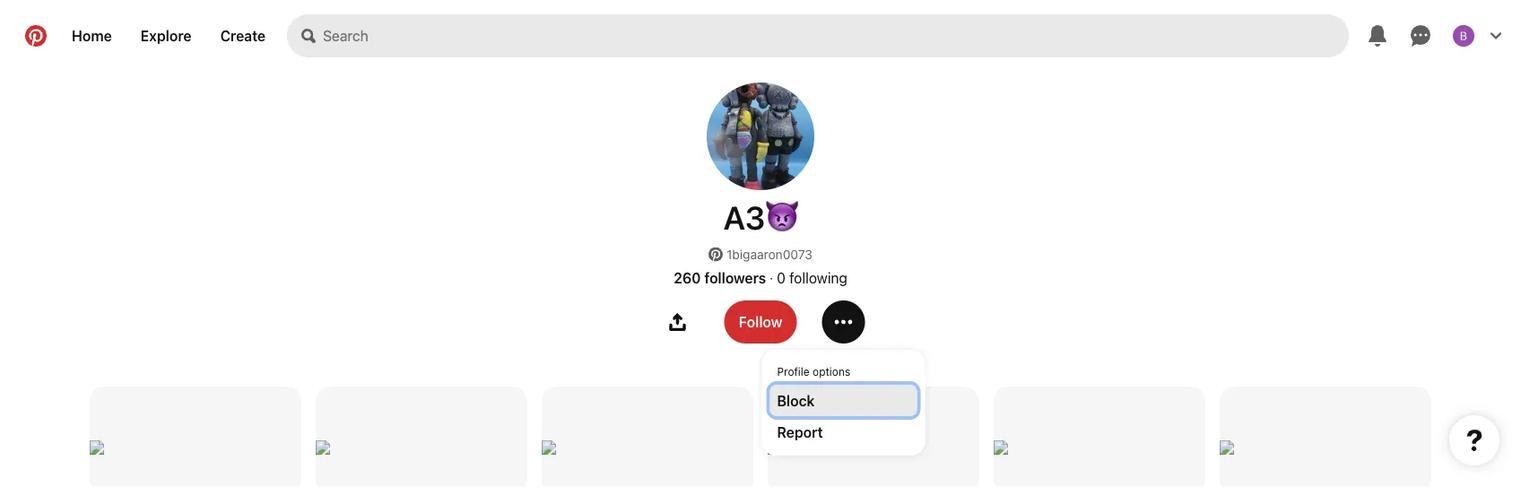 Task type: vqa. For each thing, say whether or not it's contained in the screenshot.
pinterest icon
yes



Task type: describe. For each thing, give the bounding box(es) containing it.
create link
[[206, 14, 280, 57]]

followers
[[705, 269, 766, 286]]

block menu item
[[770, 385, 917, 416]]

260
[[674, 269, 701, 286]]

2 this contains an image of: image from the left
[[316, 441, 528, 455]]

profile
[[777, 365, 810, 378]]

following
[[790, 269, 848, 286]]

260 followers · 0 following
[[674, 269, 848, 286]]

1bigaaron0073
[[727, 247, 813, 262]]

5 this contains an image of: image from the left
[[994, 441, 1206, 455]]

follow
[[739, 314, 783, 331]]

report
[[777, 423, 823, 441]]



Task type: locate. For each thing, give the bounding box(es) containing it.
create
[[220, 27, 266, 44]]

0
[[777, 269, 786, 286]]

options
[[813, 365, 851, 378]]

4 this contains an image of: image from the left
[[768, 441, 980, 455]]

6 this contains an image of: image from the left
[[1220, 441, 1432, 455]]

1 this contains an image of: image from the left
[[90, 441, 301, 455]]

1bigaaron0073 image
[[707, 83, 815, 190]]

profile options
[[777, 365, 851, 378]]

a3👿
[[724, 198, 798, 236]]

block
[[777, 392, 815, 409]]

search icon image
[[302, 29, 316, 43]]

·
[[770, 270, 774, 285]]

bob builder image
[[1453, 25, 1475, 47]]

explore link
[[126, 14, 206, 57]]

Search text field
[[323, 14, 1349, 57]]

home
[[72, 27, 112, 44]]

profile options element
[[770, 358, 917, 448]]

3 this contains an image of: image from the left
[[542, 441, 754, 455]]

this contains an image of: image
[[90, 441, 301, 455], [316, 441, 528, 455], [542, 441, 754, 455], [768, 441, 980, 455], [994, 441, 1206, 455], [1220, 441, 1432, 455]]

follow button
[[725, 301, 797, 344]]

home link
[[57, 14, 126, 57]]

pinterest image
[[709, 247, 723, 262]]

list
[[0, 387, 1522, 487]]

explore
[[141, 27, 192, 44]]



